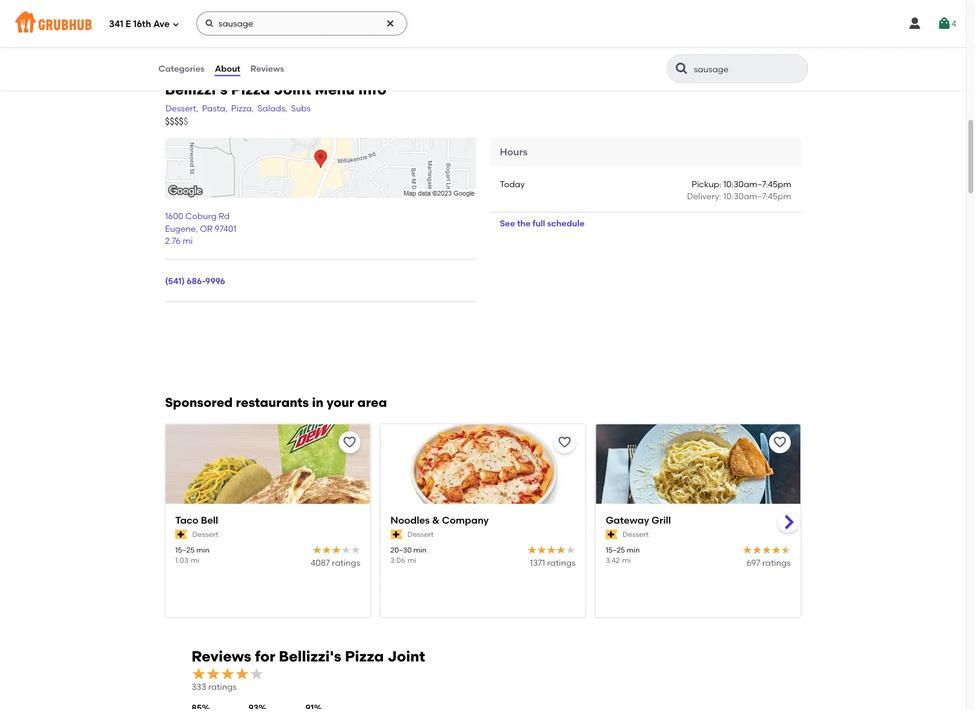Task type: describe. For each thing, give the bounding box(es) containing it.
1 vertical spatial pizza
[[345, 648, 384, 665]]

Search Bellizzi's Pizza Joint search field
[[693, 63, 785, 75]]

save this restaurant button for gateway grill
[[769, 432, 791, 454]]

3.06
[[391, 556, 405, 565]]

1 10:30am–7:45pm from the top
[[723, 179, 791, 189]]

save this restaurant button for taco bell
[[339, 432, 360, 454]]

grill
[[652, 515, 671, 526]]

gateway grill
[[606, 515, 671, 526]]

dessert, button
[[165, 102, 199, 115]]

taco
[[175, 515, 199, 526]]

your
[[327, 395, 354, 411]]

15–25 min 1.03 mi
[[175, 546, 209, 565]]

coburg
[[185, 211, 217, 221]]

pasta,
[[202, 103, 228, 113]]

about button
[[214, 47, 241, 90]]

$$$$$
[[165, 116, 188, 127]]

dessert,
[[166, 103, 198, 113]]

taco bell link
[[175, 514, 360, 527]]

today
[[500, 179, 525, 189]]

reviews for reviews
[[251, 63, 284, 74]]

subs button
[[290, 102, 311, 115]]

delivery:
[[687, 191, 721, 201]]

4
[[952, 18, 957, 29]]

noodles & company link
[[391, 514, 576, 527]]

schedule
[[547, 218, 585, 228]]

1 horizontal spatial svg image
[[908, 16, 922, 31]]

Search for food, convenience, alcohol... search field
[[196, 11, 407, 36]]

search icon image
[[675, 61, 689, 76]]

rd
[[219, 211, 230, 221]]

min for noodles
[[413, 546, 427, 554]]

dessert for noodles
[[408, 530, 434, 539]]

svg image inside 4 button
[[937, 16, 952, 31]]

sponsored restaurants in your area
[[165, 395, 387, 411]]

1371
[[530, 558, 545, 568]]

pizza, button
[[231, 102, 255, 115]]

in
[[312, 395, 324, 411]]

salads, button
[[257, 102, 288, 115]]

15–25 for gateway
[[606, 546, 625, 554]]

e
[[126, 19, 131, 30]]

sponsored
[[165, 395, 233, 411]]

company
[[442, 515, 489, 526]]

about
[[215, 63, 240, 74]]

noodles
[[391, 515, 430, 526]]

333
[[192, 682, 206, 692]]

2.76
[[165, 236, 181, 246]]

area
[[357, 395, 387, 411]]

1600 coburg rd eugene , or 97401 2.76 mi
[[165, 211, 236, 246]]

697
[[747, 558, 760, 568]]

save this restaurant image for gateway grill
[[773, 436, 787, 450]]

salads,
[[258, 103, 287, 113]]

bell
[[201, 515, 218, 526]]

0 horizontal spatial svg image
[[172, 21, 179, 28]]

697 ratings
[[747, 558, 791, 568]]

ratings for taco bell
[[332, 558, 360, 568]]

dessert for gateway
[[623, 530, 649, 539]]

reviews button
[[250, 47, 285, 90]]

dessert for taco
[[192, 530, 219, 539]]

0 horizontal spatial pizza
[[231, 81, 270, 98]]

mi inside "1600 coburg rd eugene , or 97401 2.76 mi"
[[183, 236, 193, 246]]

reviews for bellizzi's pizza joint
[[192, 648, 425, 665]]

eugene
[[165, 223, 196, 234]]

pizza,
[[231, 103, 254, 113]]

min for taco
[[196, 546, 209, 554]]

dessert, pasta, pizza, salads, subs
[[166, 103, 311, 113]]

(541)
[[165, 276, 185, 286]]

4087
[[311, 558, 330, 568]]

for
[[255, 648, 275, 665]]

gateway grill logo image
[[596, 425, 801, 526]]

15–25 for taco
[[175, 546, 195, 554]]

menu
[[315, 81, 355, 98]]

taco bell
[[175, 515, 218, 526]]



Task type: vqa. For each thing, say whether or not it's contained in the screenshot.
the $$ for $$ Xtra Noodles
no



Task type: locate. For each thing, give the bounding box(es) containing it.
min
[[196, 546, 209, 554], [413, 546, 427, 554], [627, 546, 640, 554]]

restaurants
[[236, 395, 309, 411]]

1 horizontal spatial bellizzi's
[[279, 648, 341, 665]]

mi right 3.06
[[408, 556, 416, 565]]

subs
[[291, 103, 311, 113]]

ave
[[153, 19, 170, 30]]

main navigation navigation
[[0, 0, 966, 47]]

1 vertical spatial 10:30am–7:45pm
[[723, 191, 791, 201]]

subscription pass image
[[175, 530, 187, 540], [391, 530, 403, 540]]

&
[[432, 515, 440, 526]]

0 horizontal spatial save this restaurant image
[[342, 436, 357, 450]]

mi
[[183, 236, 193, 246], [191, 556, 199, 565], [408, 556, 416, 565], [622, 556, 631, 565]]

3 save this restaurant button from the left
[[769, 432, 791, 454]]

min down taco bell
[[196, 546, 209, 554]]

ratings right "333" at the bottom
[[208, 682, 237, 692]]

svg image
[[908, 16, 922, 31], [385, 19, 395, 28]]

1 dessert from the left
[[192, 530, 219, 539]]

15–25
[[175, 546, 195, 554], [606, 546, 625, 554]]

1 horizontal spatial svg image
[[205, 19, 214, 28]]

full
[[533, 218, 545, 228]]

1 min from the left
[[196, 546, 209, 554]]

categories
[[158, 63, 205, 74]]

mi for taco
[[191, 556, 199, 565]]

97401
[[215, 223, 236, 234]]

686-
[[187, 276, 205, 286]]

min inside 15–25 min 3.42 mi
[[627, 546, 640, 554]]

ratings for gateway grill
[[762, 558, 791, 568]]

0 horizontal spatial subscription pass image
[[175, 530, 187, 540]]

1.03
[[175, 556, 188, 565]]

see
[[500, 218, 515, 228]]

2 save this restaurant button from the left
[[554, 432, 576, 454]]

bellizzi's up dessert,
[[165, 81, 228, 98]]

dessert down gateway grill
[[623, 530, 649, 539]]

save this restaurant button
[[339, 432, 360, 454], [554, 432, 576, 454], [769, 432, 791, 454]]

1 horizontal spatial save this restaurant image
[[773, 436, 787, 450]]

$$$$
[[165, 116, 184, 127]]

gateway grill link
[[606, 514, 791, 527]]

reviews up 333 ratings
[[192, 648, 251, 665]]

svg image
[[937, 16, 952, 31], [205, 19, 214, 28], [172, 21, 179, 28]]

9996
[[205, 276, 225, 286]]

0 horizontal spatial dessert
[[192, 530, 219, 539]]

2 horizontal spatial svg image
[[937, 16, 952, 31]]

reviews
[[251, 63, 284, 74], [192, 648, 251, 665]]

0 horizontal spatial bellizzi's
[[165, 81, 228, 98]]

ratings
[[332, 558, 360, 568], [547, 558, 576, 568], [762, 558, 791, 568], [208, 682, 237, 692]]

min inside 20–30 min 3.06 mi
[[413, 546, 427, 554]]

0 horizontal spatial save this restaurant button
[[339, 432, 360, 454]]

taco bell logo image
[[166, 425, 370, 526]]

20–30 min 3.06 mi
[[391, 546, 427, 565]]

save this restaurant button for noodles & company
[[554, 432, 576, 454]]

categories button
[[158, 47, 205, 90]]

2 horizontal spatial dessert
[[623, 530, 649, 539]]

3 min from the left
[[627, 546, 640, 554]]

16th
[[133, 19, 151, 30]]

info
[[358, 81, 387, 98]]

341
[[109, 19, 123, 30]]

4 button
[[937, 13, 957, 34]]

min right 20–30 on the bottom of the page
[[413, 546, 427, 554]]

ratings for noodles & company
[[547, 558, 576, 568]]

20–30
[[391, 546, 412, 554]]

1 horizontal spatial save this restaurant button
[[554, 432, 576, 454]]

10:30am–7:45pm
[[723, 179, 791, 189], [723, 191, 791, 201]]

1 15–25 from the left
[[175, 546, 195, 554]]

mi inside 15–25 min 3.42 mi
[[622, 556, 631, 565]]

subscription pass image for taco
[[175, 530, 187, 540]]

the
[[517, 218, 531, 228]]

1 vertical spatial reviews
[[192, 648, 251, 665]]

pizza
[[231, 81, 270, 98], [345, 648, 384, 665]]

0 horizontal spatial joint
[[274, 81, 311, 98]]

reviews up bellizzi's pizza joint menu info
[[251, 63, 284, 74]]

subscription pass image up 20–30 on the bottom of the page
[[391, 530, 403, 540]]

2 min from the left
[[413, 546, 427, 554]]

dessert
[[192, 530, 219, 539], [408, 530, 434, 539], [623, 530, 649, 539]]

1 vertical spatial joint
[[388, 648, 425, 665]]

1 horizontal spatial 15–25
[[606, 546, 625, 554]]

0 horizontal spatial 15–25
[[175, 546, 195, 554]]

pickup:
[[692, 179, 721, 189]]

1 horizontal spatial joint
[[388, 648, 425, 665]]

0 vertical spatial pizza
[[231, 81, 270, 98]]

mi for noodles
[[408, 556, 416, 565]]

333 ratings
[[192, 682, 237, 692]]

mi for gateway
[[622, 556, 631, 565]]

reviews for reviews for bellizzi's pizza joint
[[192, 648, 251, 665]]

1 save this restaurant image from the left
[[342, 436, 357, 450]]

2 15–25 from the left
[[606, 546, 625, 554]]

hours
[[500, 146, 528, 158]]

bellizzi's right for
[[279, 648, 341, 665]]

0 horizontal spatial svg image
[[385, 19, 395, 28]]

1 save this restaurant button from the left
[[339, 432, 360, 454]]

bellizzi's
[[165, 81, 228, 98], [279, 648, 341, 665]]

1 vertical spatial bellizzi's
[[279, 648, 341, 665]]

save this restaurant image for taco bell
[[342, 436, 357, 450]]

1 horizontal spatial min
[[413, 546, 427, 554]]

2 subscription pass image from the left
[[391, 530, 403, 540]]

reviews inside button
[[251, 63, 284, 74]]

dessert down noodles
[[408, 530, 434, 539]]

or
[[200, 223, 213, 234]]

subscription pass image for noodles
[[391, 530, 403, 540]]

0 vertical spatial joint
[[274, 81, 311, 98]]

min down gateway grill
[[627, 546, 640, 554]]

15–25 min 3.42 mi
[[606, 546, 640, 565]]

3 dessert from the left
[[623, 530, 649, 539]]

pickup: 10:30am–7:45pm delivery: 10:30am–7:45pm
[[687, 179, 791, 201]]

subscription pass image
[[606, 530, 618, 540]]

1371 ratings
[[530, 558, 576, 568]]

4087 ratings
[[311, 558, 360, 568]]

ratings right 4087
[[332, 558, 360, 568]]

min for gateway
[[627, 546, 640, 554]]

save this restaurant image
[[342, 436, 357, 450], [773, 436, 787, 450]]

2 dessert from the left
[[408, 530, 434, 539]]

1 horizontal spatial pizza
[[345, 648, 384, 665]]

15–25 up 1.03
[[175, 546, 195, 554]]

mi right 3.42
[[622, 556, 631, 565]]

noodles & company
[[391, 515, 489, 526]]

mi down eugene
[[183, 236, 193, 246]]

bellizzi's pizza joint menu info
[[165, 81, 387, 98]]

2 horizontal spatial save this restaurant button
[[769, 432, 791, 454]]

2 horizontal spatial min
[[627, 546, 640, 554]]

noodles & company logo image
[[381, 425, 585, 526]]

1 horizontal spatial dessert
[[408, 530, 434, 539]]

see the full schedule
[[500, 218, 585, 228]]

(541) 686-9996 button
[[165, 275, 225, 287]]

subscription pass image down taco
[[175, 530, 187, 540]]

ratings right 697
[[762, 558, 791, 568]]

,
[[196, 223, 198, 234]]

15–25 inside 15–25 min 3.42 mi
[[606, 546, 625, 554]]

2 10:30am–7:45pm from the top
[[723, 191, 791, 201]]

1 subscription pass image from the left
[[175, 530, 187, 540]]

see the full schedule button
[[490, 213, 594, 234]]

dessert down the bell
[[192, 530, 219, 539]]

1600
[[165, 211, 183, 221]]

joint
[[274, 81, 311, 98], [388, 648, 425, 665]]

0 vertical spatial 10:30am–7:45pm
[[723, 179, 791, 189]]

mi inside 15–25 min 1.03 mi
[[191, 556, 199, 565]]

mi inside 20–30 min 3.06 mi
[[408, 556, 416, 565]]

0 horizontal spatial min
[[196, 546, 209, 554]]

1 horizontal spatial subscription pass image
[[391, 530, 403, 540]]

min inside 15–25 min 1.03 mi
[[196, 546, 209, 554]]

save this restaurant image
[[558, 436, 572, 450]]

0 vertical spatial bellizzi's
[[165, 81, 228, 98]]

10:30am–7:45pm right delivery:
[[723, 191, 791, 201]]

gateway
[[606, 515, 649, 526]]

0 vertical spatial reviews
[[251, 63, 284, 74]]

341 e 16th ave
[[109, 19, 170, 30]]

mi right 1.03
[[191, 556, 199, 565]]

(541) 686-9996
[[165, 276, 225, 286]]

2 save this restaurant image from the left
[[773, 436, 787, 450]]

15–25 up 3.42
[[606, 546, 625, 554]]

15–25 inside 15–25 min 1.03 mi
[[175, 546, 195, 554]]

10:30am–7:45pm right 'pickup:'
[[723, 179, 791, 189]]

pasta, button
[[201, 102, 228, 115]]

ratings right 1371
[[547, 558, 576, 568]]

3.42
[[606, 556, 620, 565]]



